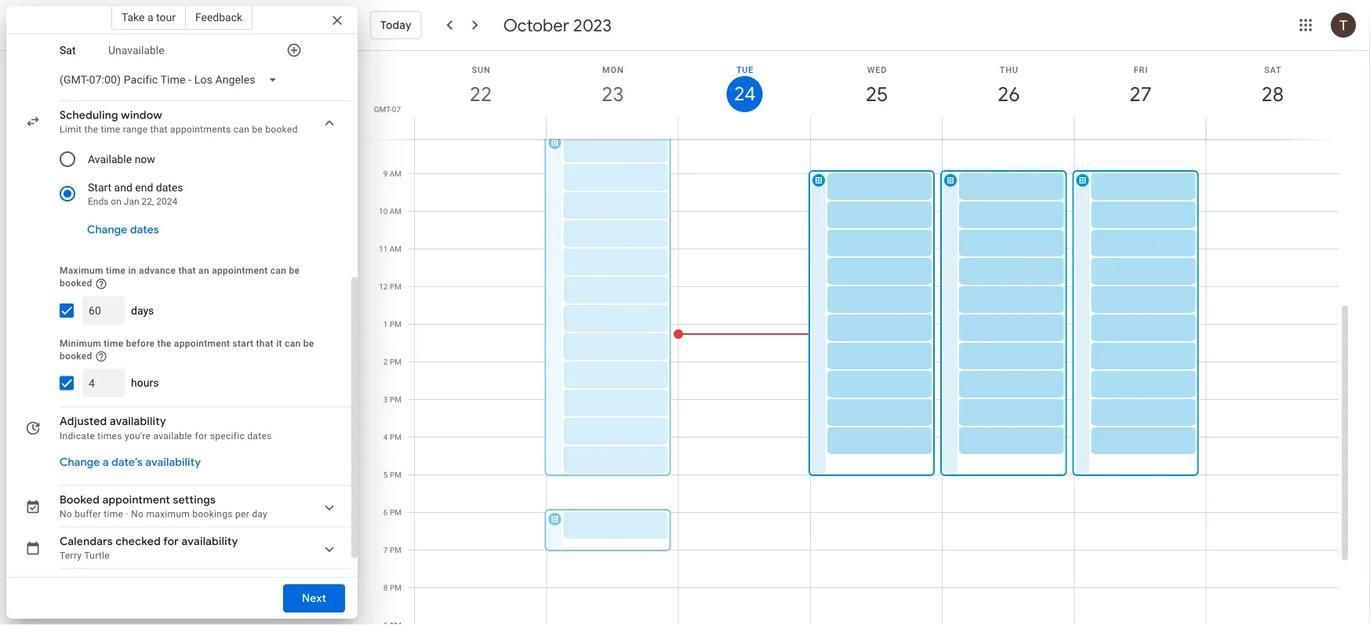 Task type: describe. For each thing, give the bounding box(es) containing it.
appointment inside booked appointment settings no buffer time · no maximum bookings per day
[[102, 493, 170, 508]]

next
[[302, 591, 326, 605]]

that for time
[[256, 338, 274, 349]]

9
[[383, 169, 388, 178]]

advance
[[139, 265, 176, 276]]

checked
[[116, 535, 161, 549]]

07
[[392, 104, 401, 114]]

range
[[123, 124, 148, 135]]

calendar color, event color image
[[101, 573, 136, 601]]

on
[[111, 196, 121, 207]]

today
[[380, 18, 412, 32]]

sun
[[472, 65, 491, 75]]

change dates
[[87, 223, 159, 237]]

6 pm
[[383, 508, 402, 517]]

·
[[126, 509, 129, 520]]

thu 26
[[997, 65, 1019, 107]]

4
[[383, 433, 388, 442]]

days
[[131, 304, 154, 317]]

2
[[383, 357, 388, 367]]

day
[[252, 509, 268, 520]]

3 pm
[[383, 395, 402, 404]]

tue
[[736, 65, 754, 75]]

booked for time
[[60, 351, 92, 362]]

take a tour
[[121, 11, 176, 24]]

5 pm
[[383, 470, 402, 480]]

wed 25
[[865, 65, 887, 107]]

24 column header
[[678, 51, 811, 139]]

date's
[[111, 456, 143, 470]]

change for change a date's availability
[[60, 456, 100, 470]]

change a date's availability button
[[53, 449, 207, 477]]

23 column header
[[546, 51, 679, 139]]

today button
[[370, 6, 422, 44]]

jan
[[124, 196, 139, 207]]

be for time
[[303, 338, 314, 349]]

25 column header
[[810, 51, 943, 139]]

available now
[[88, 153, 155, 166]]

adjusted
[[60, 415, 107, 429]]

22
[[469, 81, 491, 107]]

9 am
[[383, 169, 402, 178]]

12
[[379, 282, 388, 291]]

feedback button
[[186, 5, 253, 30]]

be inside maximum time in advance that an appointment can be booked
[[289, 265, 300, 276]]

8 am
[[383, 131, 402, 141]]

28 column header
[[1206, 51, 1339, 139]]

dates inside adjusted availability indicate times you're available for specific dates
[[247, 431, 272, 442]]

you're
[[125, 431, 151, 442]]

booked appointment settings no buffer time · no maximum bookings per day
[[60, 493, 268, 520]]

am for 8 am
[[390, 131, 402, 141]]

bookings
[[192, 509, 233, 520]]

sun 22
[[469, 65, 491, 107]]

be for window
[[252, 124, 263, 135]]

option group containing available now
[[53, 142, 323, 211]]

8 pm
[[383, 583, 402, 593]]

indicate
[[60, 431, 95, 442]]

4 pm
[[383, 433, 402, 442]]

availability for date's
[[145, 456, 201, 470]]

friday, october 27 element
[[1123, 76, 1159, 112]]

can for window
[[234, 124, 249, 135]]

sat 28
[[1261, 65, 1283, 107]]

1 pm
[[383, 320, 402, 329]]

start and end dates ends on jan 22, 2024
[[88, 181, 183, 207]]

minimum
[[60, 338, 101, 349]]

11 am
[[379, 244, 402, 254]]

sunday, october 22 element
[[463, 76, 499, 112]]

pm for 4 pm
[[390, 433, 402, 442]]

6
[[383, 508, 388, 517]]

tue 24
[[733, 65, 755, 106]]

booked inside maximum time in advance that an appointment can be booked
[[60, 278, 92, 289]]

1
[[383, 320, 388, 329]]

per
[[235, 509, 249, 520]]

Minimum amount of hours before the start of the appointment that it can be booked number field
[[89, 370, 118, 398]]

2024
[[156, 196, 177, 207]]

pm for 2 pm
[[390, 357, 402, 367]]

maximum
[[60, 265, 103, 276]]

8 for 8 am
[[383, 131, 388, 141]]

before
[[126, 338, 155, 349]]

10 am
[[379, 207, 402, 216]]

settings
[[173, 493, 216, 508]]

3
[[383, 395, 388, 404]]

5
[[383, 470, 388, 480]]

pm for 5 pm
[[390, 470, 402, 480]]

27 column header
[[1074, 51, 1207, 139]]

specific
[[210, 431, 245, 442]]

2 no from the left
[[131, 509, 144, 520]]

turtle
[[84, 551, 110, 562]]

a for take
[[147, 11, 153, 24]]

that inside maximum time in advance that an appointment can be booked
[[178, 265, 196, 276]]

scheduling window limit the time range that appointments can be booked
[[60, 109, 298, 135]]

22,
[[142, 196, 154, 207]]

and
[[114, 181, 132, 194]]

thu
[[1000, 65, 1019, 75]]

12 pm
[[379, 282, 402, 291]]

time inside minimum time before the appointment start that it can be booked
[[104, 338, 123, 349]]

start
[[233, 338, 254, 349]]

time inside booked appointment settings no buffer time · no maximum bookings per day
[[104, 509, 123, 520]]

october
[[503, 14, 569, 36]]

hours
[[131, 377, 159, 390]]

change dates button
[[81, 211, 165, 249]]

mon 23
[[601, 65, 624, 107]]

7 pm
[[383, 545, 402, 555]]

wednesday, october 25 element
[[859, 76, 895, 112]]

maximum
[[146, 509, 190, 520]]

am for 10 am
[[390, 207, 402, 216]]

fri 27
[[1129, 65, 1151, 107]]



Task type: vqa. For each thing, say whether or not it's contained in the screenshot.


Task type: locate. For each thing, give the bounding box(es) containing it.
1 vertical spatial a
[[103, 456, 109, 470]]

that left it
[[256, 338, 274, 349]]

1 am from the top
[[390, 131, 402, 141]]

pm for 7 pm
[[390, 545, 402, 555]]

feedback
[[195, 11, 242, 24]]

change inside 'change a date's availability' "button"
[[60, 456, 100, 470]]

booked
[[60, 493, 100, 508]]

2 vertical spatial booked
[[60, 351, 92, 362]]

0 horizontal spatial for
[[163, 535, 179, 549]]

that
[[150, 124, 168, 135], [178, 265, 196, 276], [256, 338, 274, 349]]

1 vertical spatial that
[[178, 265, 196, 276]]

2023
[[573, 14, 612, 36]]

am for 9 am
[[390, 169, 402, 178]]

can for time
[[285, 338, 301, 349]]

1 vertical spatial appointment
[[174, 338, 230, 349]]

pm right 12
[[390, 282, 402, 291]]

0 vertical spatial availability
[[110, 415, 166, 429]]

am right 9
[[390, 169, 402, 178]]

minimum time before the appointment start that it can be booked
[[60, 338, 314, 362]]

for left specific
[[195, 431, 207, 442]]

Maximum days in advance that an appointment can be booked number field
[[89, 297, 118, 325]]

pm
[[390, 282, 402, 291], [390, 320, 402, 329], [390, 357, 402, 367], [390, 395, 402, 404], [390, 433, 402, 442], [390, 470, 402, 480], [390, 508, 402, 517], [390, 545, 402, 555], [390, 583, 402, 593]]

for inside "calendars checked for availability terry turtle"
[[163, 535, 179, 549]]

dates inside button
[[130, 223, 159, 237]]

0 horizontal spatial that
[[150, 124, 168, 135]]

tuesday, october 24, today element
[[727, 76, 763, 112]]

can inside scheduling window limit the time range that appointments can be booked
[[234, 124, 249, 135]]

change inside "change dates" button
[[87, 223, 127, 237]]

1 vertical spatial for
[[163, 535, 179, 549]]

no right ·
[[131, 509, 144, 520]]

that down the window
[[150, 124, 168, 135]]

now
[[135, 153, 155, 166]]

can up it
[[270, 265, 286, 276]]

the right before
[[157, 338, 171, 349]]

2 pm
[[383, 357, 402, 367]]

None field
[[53, 66, 290, 95]]

no down booked
[[60, 509, 72, 520]]

1 horizontal spatial the
[[157, 338, 171, 349]]

no
[[60, 509, 72, 520], [131, 509, 144, 520]]

change a date's availability
[[60, 456, 201, 470]]

1 vertical spatial booked
[[60, 278, 92, 289]]

1 8 from the top
[[383, 131, 388, 141]]

the for time
[[157, 338, 171, 349]]

2 vertical spatial can
[[285, 338, 301, 349]]

limit
[[60, 124, 82, 135]]

in
[[128, 265, 136, 276]]

8 down 7
[[383, 583, 388, 593]]

be inside scheduling window limit the time range that appointments can be booked
[[252, 124, 263, 135]]

2 horizontal spatial that
[[256, 338, 274, 349]]

change down on
[[87, 223, 127, 237]]

sat inside sat 28
[[1264, 65, 1282, 75]]

0 vertical spatial that
[[150, 124, 168, 135]]

am right 10
[[390, 207, 402, 216]]

0 vertical spatial booked
[[265, 124, 298, 135]]

2 vertical spatial that
[[256, 338, 274, 349]]

can right it
[[285, 338, 301, 349]]

2 8 from the top
[[383, 583, 388, 593]]

1 horizontal spatial be
[[289, 265, 300, 276]]

dates
[[156, 181, 183, 194], [130, 223, 159, 237], [247, 431, 272, 442]]

adjusted availability indicate times you're available for specific dates
[[60, 415, 272, 442]]

the inside scheduling window limit the time range that appointments can be booked
[[84, 124, 98, 135]]

7
[[383, 545, 388, 555]]

booked inside scheduling window limit the time range that appointments can be booked
[[265, 124, 298, 135]]

fri
[[1134, 65, 1148, 75]]

sat for sat
[[60, 44, 76, 57]]

pm down 7 pm
[[390, 583, 402, 593]]

pm for 8 pm
[[390, 583, 402, 593]]

1 vertical spatial sat
[[1264, 65, 1282, 75]]

0 vertical spatial the
[[84, 124, 98, 135]]

can
[[234, 124, 249, 135], [270, 265, 286, 276], [285, 338, 301, 349]]

time left range
[[101, 124, 120, 135]]

availability inside "button"
[[145, 456, 201, 470]]

pm for 6 pm
[[390, 508, 402, 517]]

next button
[[283, 580, 345, 617]]

0 vertical spatial for
[[195, 431, 207, 442]]

grid
[[364, 51, 1351, 625]]

be inside minimum time before the appointment start that it can be booked
[[303, 338, 314, 349]]

time left before
[[104, 338, 123, 349]]

0 horizontal spatial be
[[252, 124, 263, 135]]

for down maximum
[[163, 535, 179, 549]]

availability
[[110, 415, 166, 429], [145, 456, 201, 470], [182, 535, 238, 549]]

1 horizontal spatial that
[[178, 265, 196, 276]]

time inside maximum time in advance that an appointment can be booked
[[106, 265, 126, 276]]

change
[[87, 223, 127, 237], [60, 456, 100, 470]]

appointment up ·
[[102, 493, 170, 508]]

1 horizontal spatial sat
[[1264, 65, 1282, 75]]

8
[[383, 131, 388, 141], [383, 583, 388, 593]]

ends
[[88, 196, 109, 207]]

1 vertical spatial availability
[[145, 456, 201, 470]]

scheduling
[[60, 109, 118, 123]]

time left ·
[[104, 509, 123, 520]]

1 vertical spatial can
[[270, 265, 286, 276]]

window
[[121, 109, 162, 123]]

0 horizontal spatial a
[[103, 456, 109, 470]]

pm for 12 pm
[[390, 282, 402, 291]]

calendars checked for availability terry turtle
[[60, 535, 238, 562]]

dates up 2024
[[156, 181, 183, 194]]

grid containing 22
[[364, 51, 1351, 625]]

that inside scheduling window limit the time range that appointments can be booked
[[150, 124, 168, 135]]

start
[[88, 181, 111, 194]]

that for window
[[150, 124, 168, 135]]

buffer
[[75, 509, 101, 520]]

saturday, october 28 element
[[1255, 76, 1291, 112]]

a left 'date's'
[[103, 456, 109, 470]]

2 pm from the top
[[390, 320, 402, 329]]

7 pm from the top
[[390, 508, 402, 517]]

dates down 22,
[[130, 223, 159, 237]]

dates inside start and end dates ends on jan 22, 2024
[[156, 181, 183, 194]]

a inside 'change a date's availability' "button"
[[103, 456, 109, 470]]

the inside minimum time before the appointment start that it can be booked
[[157, 338, 171, 349]]

a for change
[[103, 456, 109, 470]]

that left an
[[178, 265, 196, 276]]

pm right 1 on the left bottom of the page
[[390, 320, 402, 329]]

11
[[379, 244, 388, 254]]

8 down gmt-07
[[383, 131, 388, 141]]

appointment right an
[[212, 265, 268, 276]]

option group
[[53, 142, 323, 211]]

22 column header
[[414, 51, 547, 139]]

1 horizontal spatial for
[[195, 431, 207, 442]]

mon
[[602, 65, 624, 75]]

0 vertical spatial dates
[[156, 181, 183, 194]]

10
[[379, 207, 388, 216]]

1 pm from the top
[[390, 282, 402, 291]]

2 vertical spatial appointment
[[102, 493, 170, 508]]

terry
[[60, 551, 82, 562]]

0 vertical spatial sat
[[60, 44, 76, 57]]

0 vertical spatial change
[[87, 223, 127, 237]]

am down the 07
[[390, 131, 402, 141]]

0 vertical spatial be
[[252, 124, 263, 135]]

sat up scheduling
[[60, 44, 76, 57]]

monday, october 23 element
[[595, 76, 631, 112]]

end
[[135, 181, 153, 194]]

thursday, october 26 element
[[991, 76, 1027, 112]]

0 horizontal spatial no
[[60, 509, 72, 520]]

25
[[865, 81, 887, 107]]

october 2023
[[503, 14, 612, 36]]

2 vertical spatial be
[[303, 338, 314, 349]]

change for change dates
[[87, 223, 127, 237]]

time left in
[[106, 265, 126, 276]]

availability up you're
[[110, 415, 166, 429]]

23
[[601, 81, 623, 107]]

am right 11
[[390, 244, 402, 254]]

8 for 8 pm
[[383, 583, 388, 593]]

that inside minimum time before the appointment start that it can be booked
[[256, 338, 274, 349]]

unavailable
[[108, 44, 164, 57]]

0 vertical spatial appointment
[[212, 265, 268, 276]]

0 horizontal spatial sat
[[60, 44, 76, 57]]

2 am from the top
[[390, 169, 402, 178]]

can inside minimum time before the appointment start that it can be booked
[[285, 338, 301, 349]]

3 am from the top
[[390, 207, 402, 216]]

the
[[84, 124, 98, 135], [157, 338, 171, 349]]

availability down 'bookings'
[[182, 535, 238, 549]]

24
[[733, 82, 755, 106]]

appointment
[[212, 265, 268, 276], [174, 338, 230, 349], [102, 493, 170, 508]]

the down scheduling
[[84, 124, 98, 135]]

5 pm from the top
[[390, 433, 402, 442]]

appointment left start
[[174, 338, 230, 349]]

maximum time in advance that an appointment can be booked
[[60, 265, 300, 289]]

sat up saturday, october 28 element
[[1264, 65, 1282, 75]]

pm right 4
[[390, 433, 402, 442]]

6 pm from the top
[[390, 470, 402, 480]]

available
[[88, 153, 132, 166]]

0 horizontal spatial the
[[84, 124, 98, 135]]

4 am from the top
[[390, 244, 402, 254]]

for inside adjusted availability indicate times you're available for specific dates
[[195, 431, 207, 442]]

change down indicate
[[60, 456, 100, 470]]

availability down 'available'
[[145, 456, 201, 470]]

1 horizontal spatial a
[[147, 11, 153, 24]]

am for 11 am
[[390, 244, 402, 254]]

booked for window
[[265, 124, 298, 135]]

tour
[[156, 11, 176, 24]]

time inside scheduling window limit the time range that appointments can be booked
[[101, 124, 120, 135]]

booked inside minimum time before the appointment start that it can be booked
[[60, 351, 92, 362]]

2 vertical spatial dates
[[247, 431, 272, 442]]

gmt-07
[[374, 104, 401, 114]]

pm for 1 pm
[[390, 320, 402, 329]]

3 pm from the top
[[390, 357, 402, 367]]

26
[[997, 81, 1019, 107]]

1 vertical spatial 8
[[383, 583, 388, 593]]

9 pm from the top
[[390, 583, 402, 593]]

2 horizontal spatial be
[[303, 338, 314, 349]]

can inside maximum time in advance that an appointment can be booked
[[270, 265, 286, 276]]

be
[[252, 124, 263, 135], [289, 265, 300, 276], [303, 338, 314, 349]]

appointments
[[170, 124, 231, 135]]

pm right 2
[[390, 357, 402, 367]]

pm right 5
[[390, 470, 402, 480]]

a left tour
[[147, 11, 153, 24]]

1 horizontal spatial no
[[131, 509, 144, 520]]

dates right specific
[[247, 431, 272, 442]]

available
[[153, 431, 192, 442]]

0 vertical spatial a
[[147, 11, 153, 24]]

booked
[[265, 124, 298, 135], [60, 278, 92, 289], [60, 351, 92, 362]]

1 vertical spatial dates
[[130, 223, 159, 237]]

1 vertical spatial be
[[289, 265, 300, 276]]

can right appointments
[[234, 124, 249, 135]]

1 no from the left
[[60, 509, 72, 520]]

sat for sat 28
[[1264, 65, 1282, 75]]

8 pm from the top
[[390, 545, 402, 555]]

0 vertical spatial 8
[[383, 131, 388, 141]]

27
[[1129, 81, 1151, 107]]

26 column header
[[942, 51, 1075, 139]]

pm for 3 pm
[[390, 395, 402, 404]]

a inside take a tour button
[[147, 11, 153, 24]]

availability inside "calendars checked for availability terry turtle"
[[182, 535, 238, 549]]

2 vertical spatial availability
[[182, 535, 238, 549]]

wed
[[867, 65, 887, 75]]

0 vertical spatial can
[[234, 124, 249, 135]]

the for window
[[84, 124, 98, 135]]

pm right 3
[[390, 395, 402, 404]]

1 vertical spatial change
[[60, 456, 100, 470]]

1 vertical spatial the
[[157, 338, 171, 349]]

calendars
[[60, 535, 113, 549]]

appointment inside maximum time in advance that an appointment can be booked
[[212, 265, 268, 276]]

pm right 6
[[390, 508, 402, 517]]

availability for for
[[182, 535, 238, 549]]

appointment inside minimum time before the appointment start that it can be booked
[[174, 338, 230, 349]]

a
[[147, 11, 153, 24], [103, 456, 109, 470]]

4 pm from the top
[[390, 395, 402, 404]]

pm right 7
[[390, 545, 402, 555]]

it
[[276, 338, 282, 349]]

availability inside adjusted availability indicate times you're available for specific dates
[[110, 415, 166, 429]]

28
[[1261, 81, 1283, 107]]



